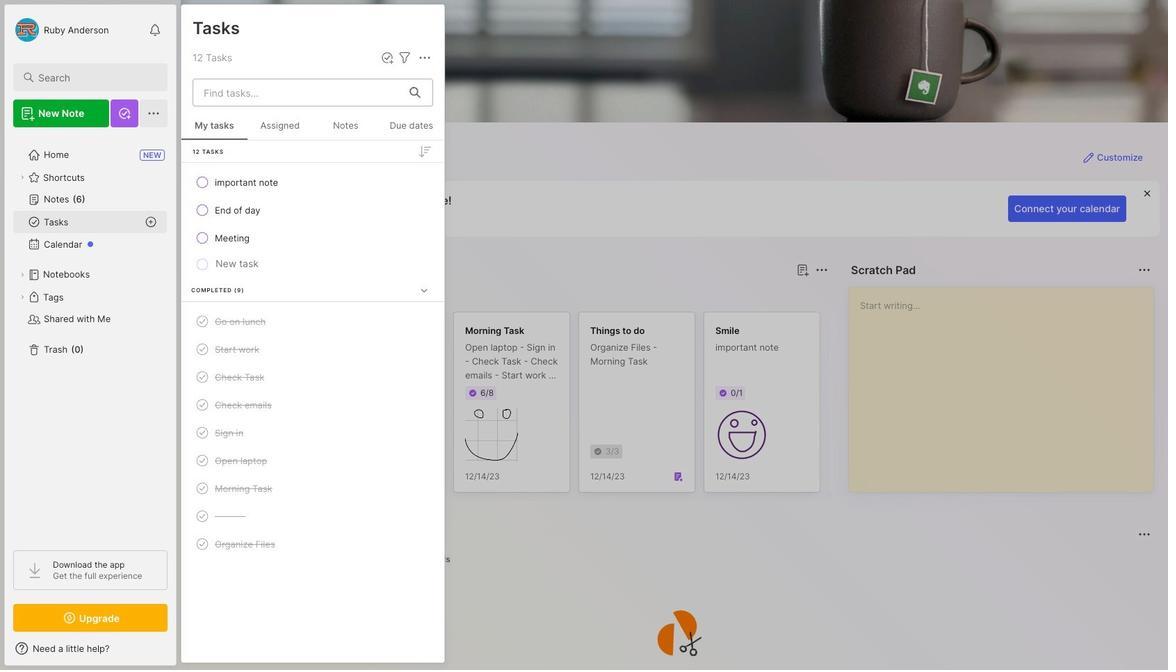 Task type: vqa. For each thing, say whether or not it's contained in the screenshot.
Insert Link 'image'
no



Task type: locate. For each thing, give the bounding box(es) containing it.
More actions and view options field
[[413, 49, 433, 66]]

4 row from the top
[[187, 309, 439, 334]]

1 tab list from the top
[[206, 287, 827, 303]]

0 horizontal spatial thumbnail image
[[465, 408, 518, 461]]

1 thumbnail image from the left
[[465, 408, 518, 461]]

start work 1 cell
[[215, 342, 260, 356]]

10 row from the top
[[187, 476, 439, 501]]

2 thumbnail image from the left
[[716, 408, 769, 461]]

tab list
[[206, 287, 827, 303], [206, 551, 1149, 568]]

filter tasks image
[[397, 49, 413, 66]]

1 vertical spatial tab list
[[206, 551, 1149, 568]]

6 row from the top
[[187, 365, 439, 390]]

12 row from the top
[[187, 532, 439, 557]]

1 row from the top
[[187, 170, 439, 195]]

row
[[187, 170, 439, 195], [187, 198, 439, 223], [187, 225, 439, 250], [187, 309, 439, 334], [187, 337, 439, 362], [187, 365, 439, 390], [187, 392, 439, 417], [187, 420, 439, 445], [187, 448, 439, 473], [187, 476, 439, 501], [187, 504, 439, 529], [187, 532, 439, 557]]

tab
[[206, 287, 247, 303], [252, 287, 309, 303], [376, 551, 413, 568], [418, 551, 457, 568]]

sign in 4 cell
[[215, 426, 244, 440]]

2 row from the top
[[187, 198, 439, 223]]

Find tasks… text field
[[196, 81, 401, 104]]

row group
[[182, 141, 445, 568], [203, 312, 1080, 501]]

9 row from the top
[[187, 448, 439, 473]]

end of day 1 cell
[[215, 203, 261, 217]]

0 vertical spatial tab list
[[206, 287, 827, 303]]

check task 2 cell
[[215, 370, 265, 384]]

new task image
[[381, 51, 395, 65]]

Start writing… text field
[[861, 287, 1154, 481]]

expand notebooks image
[[18, 271, 26, 279]]

check emails 3 cell
[[215, 398, 272, 412]]

tree inside main element
[[5, 136, 176, 538]]

collapse 01_completed image
[[417, 283, 431, 297]]

thumbnail image
[[465, 408, 518, 461], [716, 408, 769, 461]]

None search field
[[38, 69, 155, 86]]

more actions and view options image
[[417, 49, 433, 66]]

organize files 8 cell
[[215, 537, 275, 551]]

expand tags image
[[18, 293, 26, 301]]

important note 0 cell
[[215, 175, 278, 189]]

sort options image
[[417, 143, 433, 160]]

1 horizontal spatial thumbnail image
[[716, 408, 769, 461]]

tree
[[5, 136, 176, 538]]

open laptop 5 cell
[[215, 454, 267, 468]]

click to collapse image
[[176, 644, 186, 661]]

WHAT'S NEW field
[[5, 637, 176, 660]]

Filter tasks field
[[397, 49, 413, 66]]

go on lunch 0 cell
[[215, 315, 266, 328]]

5 row from the top
[[187, 337, 439, 362]]

8 row from the top
[[187, 420, 439, 445]]

11 row from the top
[[187, 504, 439, 529]]



Task type: describe. For each thing, give the bounding box(es) containing it.
7 cell
[[215, 509, 246, 523]]

Search text field
[[38, 71, 155, 84]]

Account field
[[13, 16, 109, 44]]

morning task 6 cell
[[215, 482, 272, 495]]

main element
[[0, 0, 181, 670]]

meeting 2 cell
[[215, 231, 250, 245]]

none search field inside main element
[[38, 69, 155, 86]]

7 row from the top
[[187, 392, 439, 417]]

3 row from the top
[[187, 225, 439, 250]]

2 tab list from the top
[[206, 551, 1149, 568]]

Sort options field
[[417, 143, 433, 160]]



